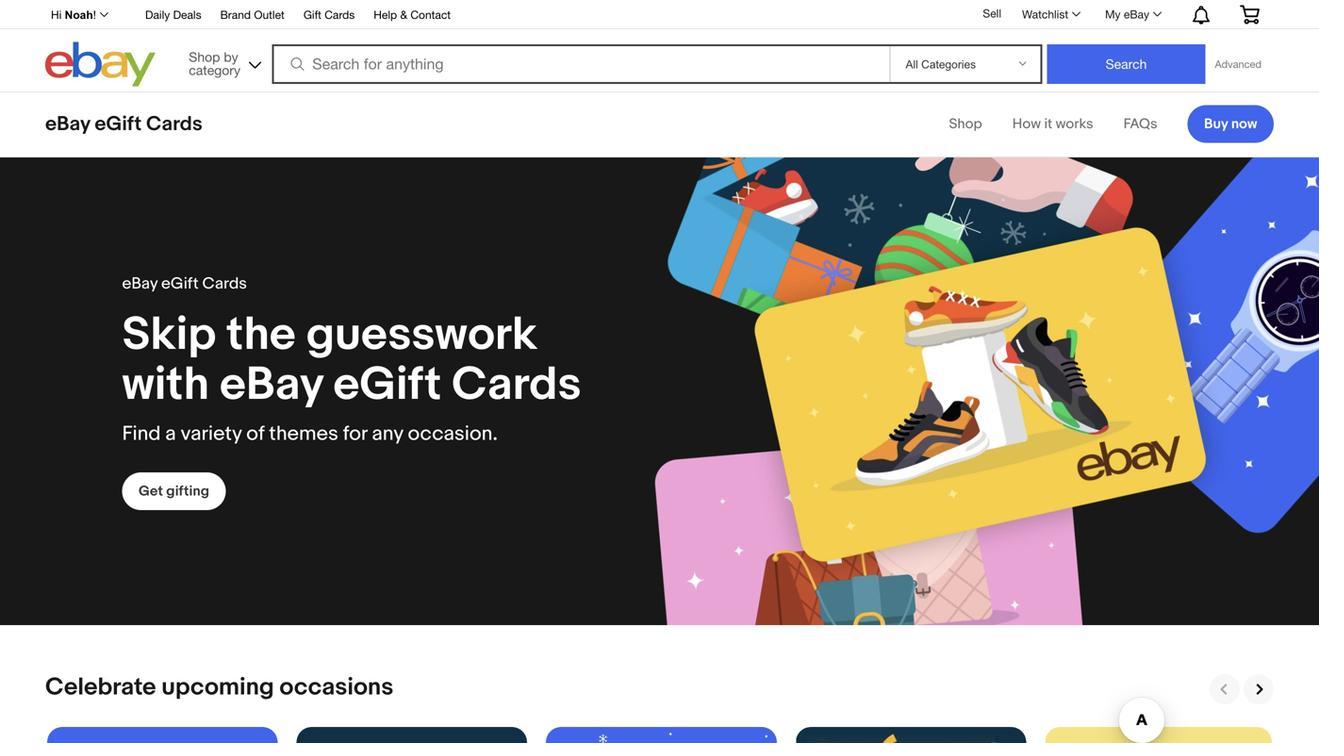 Task type: locate. For each thing, give the bounding box(es) containing it.
by
[[224, 49, 238, 65]]

Search for anything text field
[[275, 46, 886, 82]]

cards inside account navigation
[[325, 8, 355, 21]]

buy
[[1205, 116, 1229, 133]]

skip
[[122, 307, 216, 363]]

gift cards
[[304, 8, 355, 21]]

daily deals link
[[145, 5, 201, 26]]

get gifting link
[[122, 473, 226, 510]]

1 vertical spatial shop
[[949, 116, 983, 133]]

cards right gift
[[325, 8, 355, 21]]

previous image
[[1217, 681, 1234, 698]]

account navigation
[[41, 0, 1274, 29]]

with
[[122, 357, 209, 413]]

ebay inside skip the guesswork with ebay egift cards find a variety of themes for any occasion.
[[220, 357, 323, 413]]

shop
[[189, 49, 220, 65], [949, 116, 983, 133]]

&
[[400, 8, 408, 21]]

now
[[1232, 116, 1258, 133]]

egift
[[95, 112, 142, 136], [161, 274, 199, 294], [334, 357, 442, 413]]

shop by category button
[[180, 42, 265, 83]]

0 vertical spatial shop
[[189, 49, 220, 65]]

my
[[1106, 8, 1121, 21]]

ebay
[[1124, 8, 1150, 21], [45, 112, 90, 136], [122, 274, 158, 294], [220, 357, 323, 413]]

celebrate upcoming occasions
[[45, 673, 394, 702]]

deals
[[173, 8, 201, 21]]

1 vertical spatial ebay egift cards
[[122, 274, 247, 294]]

cards down "category"
[[146, 112, 203, 136]]

hi
[[51, 8, 62, 21]]

1 horizontal spatial egift
[[161, 274, 199, 294]]

group
[[45, 720, 1274, 743]]

upcoming
[[162, 673, 274, 702]]

any
[[372, 422, 403, 446]]

2 horizontal spatial egift
[[334, 357, 442, 413]]

shop inside shop by category
[[189, 49, 220, 65]]

daily
[[145, 8, 170, 21]]

for
[[343, 422, 367, 446]]

0 vertical spatial egift
[[95, 112, 142, 136]]

help
[[374, 8, 397, 21]]

sell
[[983, 7, 1002, 20]]

my ebay link
[[1095, 3, 1171, 25]]

2 vertical spatial egift
[[334, 357, 442, 413]]

hi noah !
[[51, 8, 96, 21]]

contact
[[411, 8, 451, 21]]

1 vertical spatial egift
[[161, 274, 199, 294]]

shop left how
[[949, 116, 983, 133]]

themes
[[269, 422, 339, 446]]

next image
[[1251, 681, 1268, 698]]

!
[[93, 8, 96, 21]]

0 horizontal spatial egift
[[95, 112, 142, 136]]

category
[[189, 62, 241, 78]]

a
[[165, 422, 176, 446]]

cards
[[325, 8, 355, 21], [146, 112, 203, 136], [202, 274, 247, 294], [452, 357, 582, 413]]

buy now link
[[1188, 105, 1274, 143]]

ebay egift cards
[[45, 112, 203, 136], [122, 274, 247, 294]]

noah
[[65, 8, 93, 21]]

brand
[[220, 8, 251, 21]]

gift
[[304, 8, 322, 21]]

cards up the occasion.
[[452, 357, 582, 413]]

None submit
[[1048, 44, 1206, 84]]

shop left by
[[189, 49, 220, 65]]

gift cards link
[[304, 5, 355, 26]]

get gifting
[[139, 483, 209, 500]]

0 horizontal spatial shop
[[189, 49, 220, 65]]

1 horizontal spatial shop
[[949, 116, 983, 133]]

get
[[139, 483, 163, 500]]



Task type: vqa. For each thing, say whether or not it's contained in the screenshot.
the bottommost and
no



Task type: describe. For each thing, give the bounding box(es) containing it.
gifting
[[166, 483, 209, 500]]

works
[[1056, 116, 1094, 133]]

how
[[1013, 116, 1042, 133]]

brand outlet link
[[220, 5, 285, 26]]

0 vertical spatial ebay egift cards
[[45, 112, 203, 136]]

help & contact
[[374, 8, 451, 21]]

advanced link
[[1206, 45, 1272, 83]]

advanced
[[1215, 58, 1262, 70]]

faqs
[[1124, 116, 1158, 133]]

guesswork
[[306, 307, 538, 363]]

of
[[246, 422, 265, 446]]

my ebay
[[1106, 8, 1150, 21]]

outlet
[[254, 8, 285, 21]]

shop by category banner
[[41, 0, 1274, 92]]

shop for shop
[[949, 116, 983, 133]]

find
[[122, 422, 161, 446]]

none submit inside shop by category banner
[[1048, 44, 1206, 84]]

variety
[[181, 422, 242, 446]]

skip the guesswork with ebay egift cards find a variety of themes for any occasion.
[[122, 307, 582, 446]]

occasion.
[[408, 422, 498, 446]]

celebrate
[[45, 673, 156, 702]]

how it works link
[[1013, 116, 1094, 133]]

watchlist
[[1023, 8, 1069, 21]]

buy now
[[1205, 116, 1258, 133]]

cards inside skip the guesswork with ebay egift cards find a variety of themes for any occasion.
[[452, 357, 582, 413]]

carousel navigation element
[[1207, 674, 1274, 705]]

your shopping cart image
[[1240, 5, 1261, 24]]

faqs link
[[1124, 116, 1158, 133]]

daily deals
[[145, 8, 201, 21]]

gift cards at ebay image
[[0, 158, 1320, 625]]

occasions
[[280, 673, 394, 702]]

help & contact link
[[374, 5, 451, 26]]

how it works
[[1013, 116, 1094, 133]]

shop for shop by category
[[189, 49, 220, 65]]

sell link
[[975, 7, 1010, 20]]

egift inside skip the guesswork with ebay egift cards find a variety of themes for any occasion.
[[334, 357, 442, 413]]

it
[[1045, 116, 1053, 133]]

shop link
[[949, 116, 983, 133]]

ebay inside account navigation
[[1124, 8, 1150, 21]]

brand outlet
[[220, 8, 285, 21]]

watchlist link
[[1012, 3, 1090, 25]]

cards up the
[[202, 274, 247, 294]]

the
[[227, 307, 296, 363]]

shop by category
[[189, 49, 241, 78]]



